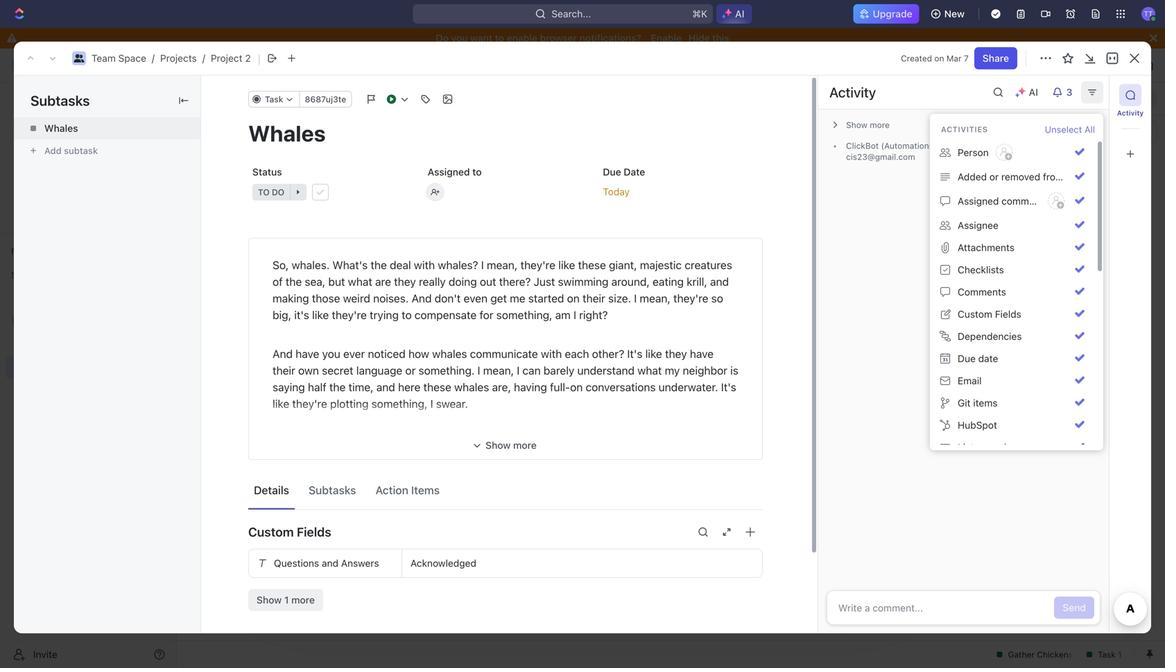 Task type: locate. For each thing, give the bounding box(es) containing it.
whales? up items
[[405, 469, 446, 483]]

i right the size.
[[634, 292, 637, 305]]

size.
[[609, 292, 631, 305]]

1 vertical spatial but
[[584, 469, 601, 483]]

2 for 2 mins
[[1063, 141, 1068, 151]]

git items button
[[936, 392, 1091, 414]]

team space / projects / project 2 |
[[92, 51, 261, 65]]

1 horizontal spatial whales
[[309, 287, 343, 299]]

7 checked image from the top
[[1075, 398, 1085, 407]]

more
[[513, 440, 537, 451], [292, 594, 315, 606]]

and inside and have you ever noticed how whales communicate with each other? it's like they have their own secret language or something. i mean, i can barely understand what my neighbor is saying half the time, and here these whales are, having full-on conversations underwater. it's like they're plotting something, i swear.
[[377, 381, 395, 394]]

1 vertical spatial it's
[[721, 381, 737, 394]]

show inside button
[[486, 440, 511, 451]]

0 vertical spatial assigned to
[[428, 166, 482, 178]]

1 vertical spatial get
[[570, 486, 586, 499]]

0 vertical spatial whales
[[44, 122, 78, 134]]

sidebar navigation
[[0, 49, 177, 668]]

created by
[[756, 314, 805, 325]]

whales up something.
[[432, 347, 467, 360]]

10 checked element from the top
[[1075, 353, 1085, 363]]

1 vertical spatial created
[[756, 314, 792, 325]]

0 horizontal spatial something,
[[372, 397, 428, 410]]

is
[[731, 364, 739, 377]]

1 down questions
[[284, 594, 289, 606]]

these down the know on the left bottom of the page
[[329, 453, 357, 466]]

share button
[[975, 47, 1018, 69], [990, 54, 1034, 76]]

1 vertical spatial custom
[[248, 525, 294, 539]]

add task up all
[[1075, 94, 1112, 104]]

for down even
[[480, 308, 494, 322]]

0 vertical spatial me
[[510, 292, 526, 305]]

0 horizontal spatial whales
[[44, 122, 78, 134]]

1 horizontal spatial projects
[[286, 59, 323, 71]]

singing up be
[[316, 469, 353, 483]]

activities
[[942, 125, 988, 134]]

for down the show more
[[507, 453, 521, 466]]

1 horizontal spatial created
[[901, 53, 933, 63]]

activity up clickbot
[[830, 84, 876, 100]]

1 vertical spatial status
[[756, 339, 785, 350]]

2 right those
[[350, 302, 355, 312]]

show 1 more
[[257, 594, 315, 606]]

checked element for due date
[[1075, 353, 1085, 363]]

mean, up the are,
[[483, 364, 514, 377]]

out
[[480, 275, 496, 288], [682, 436, 699, 449], [310, 453, 326, 466]]

their inside but you know what really gets me about whales? it's their singing. i mean, they're out there, belting out these tunes like they're auditioning for some underwater talent show. and who are they singing to? other whales? themselves? i don't know, but i gotta say, if i had a voice like that, i'd be singing too. maybe not underwater, but you get the idea.
[[537, 436, 560, 449]]

custom fields inside custom fields dropdown button
[[248, 525, 331, 539]]

these
[[578, 258, 606, 272], [424, 381, 452, 394], [329, 453, 357, 466]]

2 inside task sidebar content section
[[1063, 141, 1068, 151]]

sea,
[[305, 275, 326, 288]]

checked image inside assignee button
[[1075, 220, 1085, 230]]

team space
[[203, 59, 257, 71]]

don't inside so, whales. what's the deal with whales? i mean, they're like these giant, majestic creatures of the sea, but what are they really doing out there? just swimming around, eating krill, and making those weird noises. and don't even get me started on their size. i mean, they're so big, it's like they're trying to compensate for something, am i right?
[[435, 292, 461, 305]]

calendar
[[301, 93, 342, 104]]

2 left |
[[245, 52, 251, 64]]

2 horizontal spatial list
[[1067, 171, 1083, 182]]

2 vertical spatial what
[[343, 436, 368, 449]]

0 vertical spatial out
[[480, 275, 496, 288]]

1 vertical spatial and
[[377, 381, 395, 394]]

+ for + connect apps
[[742, 423, 748, 435]]

their up some in the bottom of the page
[[537, 436, 560, 449]]

0 horizontal spatial or
[[406, 364, 416, 377]]

on inside and have you ever noticed how whales communicate with each other? it's like they have their own secret language or something. i mean, i can barely understand what my neighbor is saying half the time, and here these whales are, having full-on conversations underwater. it's like they're plotting something, i swear.
[[570, 381, 583, 394]]

show down questions
[[257, 594, 282, 606]]

1 vertical spatial new
[[249, 338, 269, 350]]

these inside so, whales. what's the deal with whales? i mean, they're like these giant, majestic creatures of the sea, but what are they really doing out there? just swimming around, eating krill, and making those weird noises. and don't even get me started on their size. i mean, they're so big, it's like they're trying to compensate for something, am i right?
[[578, 258, 606, 272]]

out inside so, whales. what's the deal with whales? i mean, they're like these giant, majestic creatures of the sea, but what are they really doing out there? just swimming around, eating krill, and making those weird noises. and don't even get me started on their size. i mean, they're so big, it's like they're trying to compensate for something, am i right?
[[480, 275, 496, 288]]

1 for task
[[273, 314, 277, 325]]

to
[[495, 32, 504, 44], [473, 166, 482, 178], [800, 289, 809, 300], [318, 302, 327, 312], [402, 308, 412, 322], [228, 402, 240, 411], [351, 555, 359, 564]]

a
[[697, 469, 703, 483]]

checked image inside checklists button
[[1075, 264, 1085, 274]]

making
[[273, 292, 309, 305]]

1 inside button
[[284, 594, 289, 606]]

and down language
[[377, 381, 395, 394]]

on down 'barely' in the bottom left of the page
[[570, 381, 583, 394]]

0 horizontal spatial 1
[[273, 314, 277, 325]]

fields inside button
[[995, 308, 1022, 320]]

assigned to down filters
[[756, 289, 809, 300]]

0 horizontal spatial get
[[491, 292, 507, 305]]

0 vertical spatial singing
[[316, 469, 353, 483]]

0 vertical spatial created
[[901, 53, 933, 63]]

list inside list link
[[259, 93, 275, 104]]

checked element inside attachments button
[[1075, 242, 1085, 252]]

0 horizontal spatial me
[[425, 436, 441, 449]]

creatures
[[685, 258, 733, 272]]

trying
[[370, 308, 399, 322]]

to do for 2 mins ago
[[318, 302, 340, 312]]

to do
[[318, 302, 340, 312], [228, 402, 255, 411]]

list link
[[256, 89, 275, 109]]

do for 5
[[242, 402, 255, 411]]

checked element for custom fields
[[1075, 309, 1085, 318]]

don't inside but you know what really gets me about whales? it's their singing. i mean, they're out there, belting out these tunes like they're auditioning for some underwater talent show. and who are they singing to? other whales? themselves? i don't know, but i gotta say, if i had a voice like that, i'd be singing too. maybe not underwater, but you get the idea.
[[523, 469, 549, 483]]

really left doing
[[419, 275, 446, 288]]

2 horizontal spatial their
[[583, 292, 606, 305]]

activity up search tasks... text field
[[1118, 109, 1144, 117]]

with right deal
[[414, 258, 435, 272]]

2 have from the left
[[690, 347, 714, 360]]

add
[[1075, 94, 1091, 104], [745, 230, 763, 242], [249, 231, 267, 242], [344, 269, 359, 279], [249, 363, 267, 375]]

customize
[[1008, 93, 1056, 104]]

2 horizontal spatial these
[[578, 258, 606, 272]]

1 horizontal spatial fields
[[995, 308, 1022, 320]]

0 vertical spatial mins
[[1070, 141, 1089, 151]]

1 vertical spatial assigned
[[958, 195, 999, 207]]

conversations
[[586, 381, 656, 394]]

more up some in the bottom of the page
[[513, 440, 537, 451]]

show up auditioning
[[486, 440, 511, 451]]

checked element inside added or removed from list button
[[1075, 171, 1085, 181]]

these down something.
[[424, 381, 452, 394]]

0 horizontal spatial they
[[291, 469, 313, 483]]

0 horizontal spatial created
[[756, 314, 792, 325]]

how
[[409, 347, 429, 360]]

activity inside task sidebar navigation tab list
[[1118, 109, 1144, 117]]

with up 'barely' in the bottom left of the page
[[541, 347, 562, 360]]

checked image
[[1075, 147, 1085, 157], [1075, 171, 1085, 181], [1075, 309, 1085, 318], [1075, 331, 1085, 341], [1075, 375, 1085, 385], [1075, 420, 1085, 429], [1075, 442, 1085, 452]]

progress
[[239, 269, 284, 279]]

task down big, on the left of the page
[[272, 338, 293, 350]]

what inside and have you ever noticed how whales communicate with each other? it's like they have their own secret language or something. i mean, i can barely understand what my neighbor is saying half the time, and here these whales are, having full-on conversations underwater. it's like they're plotting something, i swear.
[[638, 364, 662, 377]]

checked image inside due date 'button'
[[1075, 353, 1085, 363]]

due inside due date 'button'
[[958, 353, 976, 364]]

6 checked image from the top
[[1075, 353, 1085, 363]]

out down the know on the left bottom of the page
[[310, 453, 326, 466]]

add task button up weird
[[327, 266, 386, 282]]

or right added
[[990, 171, 999, 182]]

checked element inside comments button
[[1075, 287, 1085, 296]]

to inside so, whales. what's the deal with whales? i mean, they're like these giant, majestic creatures of the sea, but what are they really doing out there? just swimming around, eating krill, and making those weird noises. and don't even get me started on their size. i mean, they're so big, it's like they're trying to compensate for something, am i right?
[[402, 308, 412, 322]]

it's up some in the bottom of the page
[[519, 436, 534, 449]]

8 checked element from the top
[[1075, 309, 1085, 318]]

4 checked image from the top
[[1075, 331, 1085, 341]]

tunes
[[360, 453, 388, 466]]

1 horizontal spatial activity
[[1118, 109, 1144, 117]]

new for new task
[[249, 338, 269, 350]]

even
[[464, 292, 488, 305]]

do you want to enable browser notifications? enable hide this
[[436, 32, 730, 44]]

Search or run a command… text field
[[282, 175, 386, 192]]

task left big, on the left of the page
[[249, 314, 270, 325]]

are inside so, whales. what's the deal with whales? i mean, they're like these giant, majestic creatures of the sea, but what are they really doing out there? just swimming around, eating krill, and making those weird noises. and don't even get me started on their size. i mean, they're so big, it's like they're trying to compensate for something, am i right?
[[375, 275, 391, 288]]

2 vertical spatial their
[[537, 436, 560, 449]]

swimming
[[558, 275, 609, 288]]

0 vertical spatial more
[[513, 440, 537, 451]]

projects inside team space / projects / project 2 |
[[160, 52, 197, 64]]

checked image inside dependencies 'button'
[[1075, 331, 1085, 341]]

checked image for comments
[[1075, 287, 1085, 296]]

1 vertical spatial fields
[[297, 525, 331, 539]]

barely
[[544, 364, 575, 377]]

4 checked image from the top
[[1075, 264, 1085, 274]]

3 checked image from the top
[[1075, 309, 1085, 318]]

you down know,
[[549, 486, 567, 499]]

they're up just
[[521, 258, 556, 272]]

they
[[394, 275, 416, 288], [665, 347, 687, 360], [291, 469, 313, 483]]

whale
[[350, 259, 373, 269]]

answers
[[341, 557, 379, 569]]

1 horizontal spatial something,
[[497, 308, 553, 322]]

these inside and have you ever noticed how whales communicate with each other? it's like they have their own secret language or something. i mean, i can barely understand what my neighbor is saying half the time, and here these whales are, having full-on conversations underwater. it's like they're plotting something, i swear.
[[424, 381, 452, 394]]

person button
[[936, 139, 1091, 166]]

1 vertical spatial and
[[273, 347, 293, 360]]

but inside so, whales. what's the deal with whales? i mean, they're like these giant, majestic creatures of the sea, but what are they really doing out there? just swimming around, eating krill, and making those weird noises. and don't even get me started on their size. i mean, they're so big, it's like they're trying to compensate for something, am i right?
[[328, 275, 345, 288]]

to right trying
[[402, 308, 412, 322]]

0 vertical spatial fields
[[995, 308, 1022, 320]]

you right do
[[451, 32, 468, 44]]

0 vertical spatial to do
[[318, 302, 340, 312]]

really inside so, whales. what's the deal with whales? i mean, they're like these giant, majestic creatures of the sea, but what are they really doing out there? just swimming around, eating krill, and making those weird noises. and don't even get me started on their size. i mean, they're so big, it's like they're trying to compensate for something, am i right?
[[419, 275, 446, 288]]

or inside and have you ever noticed how whales communicate with each other? it's like they have their own secret language or something. i mean, i can barely understand what my neighbor is saying half the time, and here these whales are, having full-on conversations underwater. it's like they're plotting something, i swear.
[[406, 364, 416, 377]]

checked image for git items
[[1075, 398, 1085, 407]]

1 vertical spatial +
[[742, 423, 748, 435]]

1 horizontal spatial more
[[513, 440, 537, 451]]

details button
[[248, 477, 295, 503]]

they inside and have you ever noticed how whales communicate with each other? it's like they have their own secret language or something. i mean, i can barely understand what my neighbor is saying half the time, and here these whales are, having full-on conversations underwater. it's like they're plotting something, i swear.
[[665, 347, 687, 360]]

checked image for added or removed from list
[[1075, 171, 1085, 181]]

or
[[990, 171, 999, 182], [406, 364, 416, 377]]

but down some in the bottom of the page
[[529, 486, 546, 499]]

projects up calendar link
[[286, 59, 323, 71]]

1 horizontal spatial these
[[424, 381, 452, 394]]

team up home link
[[92, 52, 116, 64]]

0 vertical spatial get
[[491, 292, 507, 305]]

acknowledged
[[411, 557, 477, 569]]

3 checked element from the top
[[1075, 196, 1085, 205]]

user group image
[[74, 54, 84, 62], [190, 62, 199, 69]]

checked element inside dependencies 'button'
[[1075, 331, 1085, 341]]

hubspot
[[958, 419, 998, 431]]

like down the saying
[[273, 397, 289, 410]]

task 1
[[249, 314, 277, 325]]

out left there,
[[682, 436, 699, 449]]

0 vertical spatial do
[[330, 302, 340, 312]]

0 horizontal spatial mins
[[357, 302, 376, 312]]

git items
[[958, 397, 998, 409]]

but you know what really gets me about whales? it's their singing. i mean, they're out there, belting out these tunes like they're auditioning for some underwater talent show. and who are they singing to? other whales? themselves? i don't know, but i gotta say, if i had a voice like that, i'd be singing too. maybe not underwater, but you get the idea.
[[273, 436, 736, 499]]

0 horizontal spatial activity
[[830, 84, 876, 100]]

they up "that,"
[[291, 469, 313, 483]]

1 vertical spatial more
[[292, 594, 315, 606]]

2 down unselect
[[1063, 141, 1068, 151]]

fields inside dropdown button
[[297, 525, 331, 539]]

and up the saying
[[273, 347, 293, 360]]

new up mar
[[945, 8, 965, 19]]

fields
[[995, 308, 1022, 320], [297, 525, 331, 539]]

show inside button
[[257, 594, 282, 606]]

are inside but you know what really gets me about whales? it's their singing. i mean, they're out there, belting out these tunes like they're auditioning for some underwater talent show. and who are they singing to? other whales? themselves? i don't know, but i gotta say, if i had a voice like that, i'd be singing too. maybe not underwater, but you get the idea.
[[273, 469, 289, 483]]

you inside and have you ever noticed how whales communicate with each other? it's like they have their own secret language or something. i mean, i can barely understand what my neighbor is saying half the time, and here these whales are, having full-on conversations underwater. it's like they're plotting something, i swear.
[[322, 347, 341, 360]]

team
[[92, 52, 116, 64], [203, 59, 227, 71]]

they're down weird
[[332, 308, 367, 322]]

0 vertical spatial it's
[[628, 347, 643, 360]]

projects link right |
[[269, 57, 327, 74]]

what up weird
[[348, 275, 373, 288]]

add up in progress
[[249, 231, 267, 242]]

checked image inside custom fields button
[[1075, 309, 1085, 318]]

checked element for assignee
[[1075, 220, 1085, 230]]

say,
[[638, 469, 658, 483]]

mean, inside and have you ever noticed how whales communicate with each other? it's like they have their own secret language or something. i mean, i can barely understand what my neighbor is saying half the time, and here these whales are, having full-on conversations underwater. it's like they're plotting something, i swear.
[[483, 364, 514, 377]]

it's
[[294, 308, 309, 322]]

checked image
[[1075, 196, 1085, 205], [1075, 220, 1085, 230], [1075, 242, 1085, 252], [1075, 264, 1085, 274], [1075, 287, 1085, 296], [1075, 353, 1085, 363], [1075, 398, 1085, 407]]

checked image for due date
[[1075, 353, 1085, 363]]

5 checked element from the top
[[1075, 242, 1085, 252]]

checked element inside email button
[[1075, 375, 1085, 385]]

checked element for git items
[[1075, 398, 1085, 407]]

6 checked element from the top
[[1075, 264, 1085, 274]]

custom up questions
[[248, 525, 294, 539]]

+ connect apps
[[742, 423, 815, 435]]

user group image left project
[[190, 62, 199, 69]]

2 horizontal spatial assigned
[[958, 195, 999, 207]]

0 vertical spatial they
[[394, 275, 416, 288]]

1 vertical spatial their
[[273, 364, 295, 377]]

the
[[371, 258, 387, 272], [286, 275, 302, 288], [330, 381, 346, 394], [589, 486, 605, 499]]

tree
[[6, 286, 171, 473]]

checked element for added or removed from list
[[1075, 171, 1085, 181]]

list inside added or removed from list button
[[1067, 171, 1083, 182]]

and left answers
[[322, 557, 339, 569]]

created left mar
[[901, 53, 933, 63]]

1 horizontal spatial they
[[394, 275, 416, 288]]

do
[[330, 302, 340, 312], [242, 402, 255, 411]]

are up details on the bottom of page
[[273, 469, 289, 483]]

7 checked image from the top
[[1075, 442, 1085, 452]]

out up even
[[480, 275, 496, 288]]

custom fields inside custom fields button
[[958, 308, 1022, 320]]

0 vertical spatial status
[[253, 166, 282, 178]]

2 checked image from the top
[[1075, 171, 1085, 181]]

0 horizontal spatial their
[[273, 364, 295, 377]]

1 vertical spatial show
[[257, 594, 282, 606]]

show for show 1 more
[[257, 594, 282, 606]]

list inside button
[[958, 442, 974, 453]]

0 horizontal spatial show
[[257, 594, 282, 606]]

7 checked element from the top
[[1075, 287, 1085, 296]]

checked element for checklists
[[1075, 264, 1085, 274]]

checked element for attachments
[[1075, 242, 1085, 252]]

checked element inside the list moved button
[[1075, 442, 1085, 452]]

0 horizontal spatial list
[[259, 93, 275, 104]]

and
[[412, 292, 432, 305], [273, 347, 293, 360], [678, 453, 698, 466]]

space inside team space / projects / project 2 |
[[118, 52, 146, 64]]

the inside but you know what really gets me about whales? it's their singing. i mean, they're out there, belting out these tunes like they're auditioning for some underwater talent show. and who are they singing to? other whales? themselves? i don't know, but i gotta say, if i had a voice like that, i'd be singing too. maybe not underwater, but you get the idea.
[[589, 486, 605, 499]]

list for list
[[259, 93, 275, 104]]

9 checked element from the top
[[1075, 331, 1085, 341]]

1 horizontal spatial team
[[203, 59, 227, 71]]

task 1 link
[[246, 310, 450, 330]]

checked element for list moved
[[1075, 442, 1085, 452]]

watcher:
[[966, 141, 1000, 151]]

space for team space
[[229, 59, 257, 71]]

/
[[152, 52, 155, 64], [202, 52, 205, 64], [338, 555, 341, 564]]

1 horizontal spatial new
[[945, 8, 965, 19]]

custom fields element
[[248, 549, 763, 611]]

or up here
[[406, 364, 416, 377]]

assignee
[[958, 220, 999, 231]]

6 checked image from the top
[[1075, 420, 1085, 429]]

13 checked element from the top
[[1075, 420, 1085, 429]]

0 horizontal spatial do
[[242, 402, 255, 411]]

1 up new task
[[273, 314, 277, 325]]

mean, inside but you know what really gets me about whales? it's their singing. i mean, they're out there, belting out these tunes like they're auditioning for some underwater talent show. and who are they singing to? other whales? themselves? i don't know, but i gotta say, if i had a voice like that, i'd be singing too. maybe not underwater, but you get the idea.
[[611, 436, 641, 449]]

0 horizontal spatial projects
[[160, 52, 197, 64]]

checked element inside git items button
[[1075, 398, 1085, 407]]

checked element inside assignee button
[[1075, 220, 1085, 230]]

big,
[[273, 308, 291, 322]]

browser
[[540, 32, 577, 44]]

1 horizontal spatial for
[[507, 453, 521, 466]]

12 checked element from the top
[[1075, 398, 1085, 407]]

1 horizontal spatial really
[[419, 275, 446, 288]]

list for list moved
[[958, 442, 974, 453]]

1 vertical spatial activity
[[1118, 109, 1144, 117]]

1 vertical spatial are
[[273, 469, 289, 483]]

plotting
[[330, 397, 369, 410]]

checked image inside email button
[[1075, 375, 1085, 385]]

1 vertical spatial singing
[[349, 486, 385, 499]]

new inside button
[[945, 8, 965, 19]]

ask
[[309, 258, 326, 270]]

singing.
[[563, 436, 602, 449]]

4 checked element from the top
[[1075, 220, 1085, 230]]

these inside but you know what really gets me about whales? it's their singing. i mean, they're out there, belting out these tunes like they're auditioning for some underwater talent show. and who are they singing to? other whales? themselves? i don't know, but i gotta say, if i had a voice like that, i'd be singing too. maybe not underwater, but you get the idea.
[[329, 453, 357, 466]]

assigned to
[[428, 166, 482, 178], [756, 289, 809, 300]]

0 horizontal spatial these
[[329, 453, 357, 466]]

3 checked image from the top
[[1075, 242, 1085, 252]]

checked image for custom fields
[[1075, 309, 1085, 318]]

task inside task 1 link
[[249, 314, 270, 325]]

1 horizontal spatial /
[[202, 52, 205, 64]]

1 vertical spatial they
[[665, 347, 687, 360]]

show more
[[486, 440, 537, 451]]

0 horizontal spatial with
[[414, 258, 435, 272]]

+ up quick
[[737, 230, 743, 242]]

team inside team space / projects / project 2 |
[[92, 52, 116, 64]]

with
[[414, 258, 435, 272], [541, 347, 562, 360]]

singing down to?
[[349, 486, 385, 499]]

0 horizontal spatial are
[[273, 469, 289, 483]]

0 vertical spatial something,
[[497, 308, 553, 322]]

1 horizontal spatial are
[[375, 275, 391, 288]]

assigned comments
[[958, 195, 1049, 207]]

1 horizontal spatial with
[[541, 347, 562, 360]]

0 vertical spatial their
[[583, 292, 606, 305]]

show 1 more button
[[248, 589, 323, 611]]

whales up swear.
[[454, 381, 489, 394]]

1 checked element from the top
[[1075, 147, 1085, 157]]

1 for show
[[284, 594, 289, 606]]

share right the 7
[[983, 52, 1010, 64]]

1 horizontal spatial custom
[[958, 308, 993, 320]]

1 horizontal spatial due
[[958, 353, 976, 364]]

more inside show more button
[[513, 440, 537, 451]]

1 horizontal spatial user group image
[[190, 62, 199, 69]]

1 horizontal spatial mins
[[1070, 141, 1089, 151]]

assigned down filters
[[756, 289, 797, 300]]

5
[[271, 402, 276, 411]]

1 horizontal spatial me
[[510, 292, 526, 305]]

voice
[[706, 469, 733, 483]]

checked image inside added or removed from list button
[[1075, 171, 1085, 181]]

0 horizontal spatial new
[[249, 338, 269, 350]]

add task
[[1075, 94, 1112, 104], [249, 231, 290, 242], [344, 269, 380, 279], [249, 363, 290, 375]]

home
[[33, 93, 60, 105]]

checked image inside git items button
[[1075, 398, 1085, 407]]

checked image for assignee
[[1075, 220, 1085, 230]]

space left |
[[229, 59, 257, 71]]

calendar link
[[298, 89, 342, 109]]

custom fields up questions
[[248, 525, 331, 539]]

checked image inside the list moved button
[[1075, 442, 1085, 452]]

custom
[[958, 308, 993, 320], [248, 525, 294, 539]]

0 horizontal spatial custom fields
[[248, 525, 331, 539]]

0 horizontal spatial team space link
[[92, 52, 146, 64]]

2 checked image from the top
[[1075, 220, 1085, 230]]

i right the singing.
[[605, 436, 608, 449]]

checked element inside the hubspot button
[[1075, 420, 1085, 429]]

created
[[901, 53, 933, 63], [756, 314, 792, 325]]

2 checked element from the top
[[1075, 171, 1085, 181]]

whales down ai on the left of the page
[[309, 287, 343, 299]]

quick filters
[[737, 265, 795, 274]]

fields up type
[[297, 525, 331, 539]]

custom fields up 'dependencies'
[[958, 308, 1022, 320]]

whales.
[[292, 258, 330, 272]]

to do left the '5'
[[228, 402, 255, 411]]

whales? up doing
[[438, 258, 478, 272]]

checked image for dependencies
[[1075, 331, 1085, 341]]

5 checked image from the top
[[1075, 375, 1085, 385]]

just
[[534, 275, 555, 288]]

list right from on the top right of page
[[1067, 171, 1083, 182]]

to right want
[[495, 32, 504, 44]]

1 horizontal spatial assigned
[[756, 289, 797, 300]]

1 checked image from the top
[[1075, 196, 1085, 205]]

checked element for dependencies
[[1075, 331, 1085, 341]]

checked image inside comments button
[[1075, 287, 1085, 296]]

on inside so, whales. what's the deal with whales? i mean, they're like these giant, majestic creatures of the sea, but what are they really doing out there? just swimming around, eating krill, and making those weird noises. and don't even get me started on their size. i mean, they're so big, it's like they're trying to compensate for something, am i right?
[[567, 292, 580, 305]]

team for team space
[[203, 59, 227, 71]]

like
[[559, 258, 575, 272], [312, 308, 329, 322], [646, 347, 662, 360], [273, 397, 289, 410], [391, 453, 408, 466], [273, 486, 289, 499]]

by
[[794, 314, 805, 325]]

1 vertical spatial on
[[567, 292, 580, 305]]

whales up docs
[[44, 122, 78, 134]]

subtasks down to?
[[309, 484, 356, 497]]

the left idea.
[[589, 486, 605, 499]]

to up by
[[800, 289, 809, 300]]

a3t97 image
[[737, 364, 748, 375]]

checked image inside attachments button
[[1075, 242, 1085, 252]]

0 horizontal spatial and
[[273, 347, 293, 360]]

and up 'so'
[[711, 275, 729, 288]]

location
[[766, 230, 801, 242]]

11 checked element from the top
[[1075, 375, 1085, 385]]

mins inside task sidebar content section
[[1070, 141, 1089, 151]]

and inside "custom fields" element
[[322, 557, 339, 569]]

they're inside and have you ever noticed how whales communicate with each other? it's like they have their own secret language or something. i mean, i can barely understand what my neighbor is saying half the time, and here these whales are, having full-on conversations underwater. it's like they're plotting something, i swear.
[[292, 397, 327, 410]]

to view available commands
[[351, 555, 461, 564]]

for
[[480, 308, 494, 322], [507, 453, 521, 466]]

ask ai • whale
[[309, 258, 373, 270]]

to do right the it's
[[318, 302, 340, 312]]

1 have from the left
[[296, 347, 319, 360]]

automations button
[[1040, 55, 1112, 76]]

Search tasks... text field
[[1019, 122, 1157, 143]]

14 checked element from the top
[[1075, 442, 1085, 452]]

2 vertical spatial out
[[310, 453, 326, 466]]

or inside button
[[990, 171, 999, 182]]

whales? up auditioning
[[476, 436, 516, 449]]

0 vertical spatial show
[[486, 440, 511, 451]]

on for have
[[570, 381, 583, 394]]

checked image for list moved
[[1075, 442, 1085, 452]]

are up noises.
[[375, 275, 391, 288]]

checked image inside the hubspot button
[[1075, 420, 1085, 429]]

like down those
[[312, 308, 329, 322]]

they're up show.
[[644, 436, 679, 449]]

checked element inside checklists button
[[1075, 264, 1085, 274]]

something, inside and have you ever noticed how whales communicate with each other? it's like they have their own secret language or something. i mean, i can barely understand what my neighbor is saying half the time, and here these whales are, having full-on conversations underwater. it's like they're plotting something, i swear.
[[372, 397, 428, 410]]

checked element
[[1075, 147, 1085, 157], [1075, 171, 1085, 181], [1075, 196, 1085, 205], [1075, 220, 1085, 230], [1075, 242, 1085, 252], [1075, 264, 1085, 274], [1075, 287, 1085, 296], [1075, 309, 1085, 318], [1075, 331, 1085, 341], [1075, 353, 1085, 363], [1075, 375, 1085, 385], [1075, 398, 1085, 407], [1075, 420, 1085, 429], [1075, 442, 1085, 452]]

add task button up 'so,'
[[243, 228, 296, 245]]

the down secret
[[330, 381, 346, 394]]

and inside so, whales. what's the deal with whales? i mean, they're like these giant, majestic creatures of the sea, but what are they really doing out there? just swimming around, eating krill, and making those weird noises. and don't even get me started on their size. i mean, they're so big, it's like they're trying to compensate for something, am i right?
[[412, 292, 432, 305]]

checked element inside custom fields button
[[1075, 309, 1085, 318]]

list down hubspot
[[958, 442, 974, 453]]

something, down here
[[372, 397, 428, 410]]

5 checked image from the top
[[1075, 287, 1085, 296]]

1 checked image from the top
[[1075, 147, 1085, 157]]

they inside but you know what really gets me about whales? it's their singing. i mean, they're out there, belting out these tunes like they're auditioning for some underwater talent show. and who are they singing to? other whales? themselves? i don't know, but i gotta say, if i had a voice like that, i'd be singing too. maybe not underwater, but you get the idea.
[[291, 469, 313, 483]]

some
[[524, 453, 552, 466]]

1 horizontal spatial and
[[377, 381, 395, 394]]

checked image for hubspot
[[1075, 420, 1085, 429]]

i down 'communicate' at bottom
[[478, 364, 480, 377]]

1 vertical spatial mins
[[357, 302, 376, 312]]

don't up compensate
[[435, 292, 461, 305]]

but down underwater
[[584, 469, 601, 483]]

project 2 link
[[211, 52, 251, 64]]



Task type: vqa. For each thing, say whether or not it's contained in the screenshot.
the sunday
no



Task type: describe. For each thing, give the bounding box(es) containing it.
tree inside the sidebar navigation
[[6, 286, 171, 473]]

me inside so, whales. what's the deal with whales? i mean, they're like these giant, majestic creatures of the sea, but what are they really doing out there? just swimming around, eating krill, and making those weird noises. and don't even get me started on their size. i mean, they're so big, it's like they're trying to compensate for something, am i right?
[[510, 292, 526, 305]]

task inside "new task" link
[[272, 338, 293, 350]]

in progress
[[228, 269, 284, 279]]

comments button
[[936, 281, 1091, 303]]

checked image for checklists
[[1075, 264, 1085, 274]]

like right the other?
[[646, 347, 662, 360]]

2 vertical spatial whales?
[[405, 469, 446, 483]]

dependencies button
[[936, 325, 1091, 348]]

i right if
[[670, 469, 673, 483]]

to left the '5'
[[228, 402, 240, 411]]

on for creatures
[[567, 292, 580, 305]]

had
[[676, 469, 694, 483]]

to left view
[[351, 555, 359, 564]]

unselect
[[1045, 124, 1083, 135]]

comments
[[1002, 195, 1049, 207]]

about
[[444, 436, 473, 449]]

checked element for comments
[[1075, 287, 1085, 296]]

0 vertical spatial on
[[935, 53, 945, 63]]

due for due date
[[603, 166, 621, 178]]

the right of
[[286, 275, 302, 288]]

due date
[[958, 353, 999, 364]]

1 horizontal spatial it's
[[628, 347, 643, 360]]

if
[[661, 469, 667, 483]]

inbox
[[33, 117, 58, 128]]

to right the it's
[[318, 302, 327, 312]]

i up underwater,
[[517, 469, 520, 483]]

they're down gets
[[411, 453, 446, 466]]

due date button
[[936, 348, 1091, 370]]

ever
[[343, 347, 365, 360]]

eloisefran cis23@gmail.com
[[846, 141, 1045, 162]]

git
[[958, 397, 971, 409]]

available
[[381, 555, 415, 564]]

task up all
[[1093, 94, 1112, 104]]

what inside but you know what really gets me about whales? it's their singing. i mean, they're out there, belting out these tunes like they're auditioning for some underwater talent show. and who are they singing to? other whales? themselves? i don't know, but i gotta say, if i had a voice like that, i'd be singing too. maybe not underwater, but you get the idea.
[[343, 436, 368, 449]]

task sidebar content section
[[818, 76, 1109, 633]]

share for share button right of the 7
[[983, 52, 1010, 64]]

assigned comments button
[[936, 188, 1091, 214]]

0 vertical spatial whales
[[432, 347, 467, 360]]

i left the can
[[517, 364, 520, 377]]

add up all
[[1075, 94, 1091, 104]]

items
[[411, 484, 440, 497]]

1 horizontal spatial projects link
[[269, 57, 327, 74]]

custom inside custom fields button
[[958, 308, 993, 320]]

subtasks button
[[303, 477, 362, 503]]

share button up customize button
[[990, 54, 1034, 76]]

their inside so, whales. what's the deal with whales? i mean, they're like these giant, majestic creatures of the sea, but what are they really doing out there? just swimming around, eating krill, and making those weird noises. and don't even get me started on their size. i mean, they're so big, it's like they're trying to compensate for something, am i right?
[[583, 292, 606, 305]]

task down whale
[[362, 269, 380, 279]]

doing
[[449, 275, 477, 288]]

2 for 2
[[300, 269, 305, 279]]

8687uj3te button
[[299, 91, 352, 108]]

for inside so, whales. what's the deal with whales? i mean, they're like these giant, majestic creatures of the sea, but what are they really doing out there? just swimming around, eating krill, and making those weird noises. and don't even get me started on their size. i mean, they're so big, it's like they're trying to compensate for something, am i right?
[[480, 308, 494, 322]]

+ for + add location
[[737, 230, 743, 242]]

i right am
[[574, 308, 577, 322]]

2 inside team space / projects / project 2 |
[[245, 52, 251, 64]]

get inside but you know what really gets me about whales? it's their singing. i mean, they're out there, belting out these tunes like they're auditioning for some underwater talent show. and who are they singing to? other whales? themselves? i don't know, but i gotta say, if i had a voice like that, i'd be singing too. maybe not underwater, but you get the idea.
[[570, 486, 586, 499]]

with inside and have you ever noticed how whales communicate with each other? it's like they have their own secret language or something. i mean, i can barely understand what my neighbor is saying half the time, and here these whales are, having full-on conversations underwater. it's like they're plotting something, i swear.
[[541, 347, 562, 360]]

something.
[[419, 364, 475, 377]]

for inside but you know what really gets me about whales? it's their singing. i mean, they're out there, belting out these tunes like they're auditioning for some underwater talent show. and who are they singing to? other whales? themselves? i don't know, but i gotta say, if i had a voice like that, i'd be singing too. maybe not underwater, but you get the idea.
[[507, 453, 521, 466]]

too.
[[388, 486, 408, 499]]

due for due date
[[958, 353, 976, 364]]

project
[[211, 52, 243, 64]]

saying
[[273, 381, 305, 394]]

enable
[[507, 32, 538, 44]]

checked element inside 'assigned comments' button
[[1075, 196, 1085, 205]]

so
[[712, 292, 724, 305]]

0 horizontal spatial projects link
[[160, 52, 197, 64]]

attachments
[[958, 242, 1015, 253]]

2 mins ago
[[350, 302, 393, 312]]

mar
[[947, 53, 962, 63]]

to do for 5
[[228, 402, 255, 411]]

by:
[[639, 232, 651, 241]]

2 horizontal spatial it's
[[721, 381, 737, 394]]

comments
[[958, 286, 1007, 298]]

add down whale
[[344, 269, 359, 279]]

checked element for email
[[1075, 375, 1085, 385]]

share button right the 7
[[975, 47, 1018, 69]]

checked image for attachments
[[1075, 242, 1085, 252]]

subtasks inside button
[[309, 484, 356, 497]]

share for share button on top of customize button
[[999, 59, 1025, 71]]

mean, up 'there?'
[[487, 258, 518, 272]]

task sidebar navigation tab list
[[1116, 84, 1146, 165]]

language
[[356, 364, 403, 377]]

moved
[[977, 442, 1007, 453]]

mins for 2 mins ago
[[357, 302, 376, 312]]

that,
[[292, 486, 315, 499]]

i left 'gotta'
[[603, 469, 606, 483]]

know,
[[552, 469, 581, 483]]

i up even
[[481, 258, 484, 272]]

checked element for hubspot
[[1075, 420, 1085, 429]]

complete
[[228, 161, 274, 171]]

can
[[523, 364, 541, 377]]

checklists
[[958, 264, 1004, 275]]

cis23@gmail.com
[[846, 141, 1045, 162]]

they inside so, whales. what's the deal with whales? i mean, they're like these giant, majestic creatures of the sea, but what are they really doing out there? just swimming around, eating krill, and making those weird noises. and don't even get me started on their size. i mean, they're so big, it's like they're trying to compensate for something, am i right?
[[394, 275, 416, 288]]

and inside so, whales. what's the deal with whales? i mean, they're like these giant, majestic creatures of the sea, but what are they really doing out there? just swimming around, eating krill, and making those weird noises. and don't even get me started on their size. i mean, they're so big, it's like they're trying to compensate for something, am i right?
[[711, 275, 729, 288]]

gets
[[400, 436, 422, 449]]

new task link
[[246, 334, 450, 354]]

search...
[[552, 8, 591, 19]]

you up belting
[[293, 436, 311, 449]]

2 vertical spatial but
[[529, 486, 546, 499]]

and inside and have you ever noticed how whales communicate with each other? it's like they have their own secret language or something. i mean, i can barely understand what my neighbor is saying half the time, and here these whales are, having full-on conversations underwater. it's like they're plotting something, i swear.
[[273, 347, 293, 360]]

i left swear.
[[431, 397, 433, 410]]

2 vertical spatial assigned
[[756, 289, 797, 300]]

1 horizontal spatial assigned to
[[756, 289, 809, 300]]

to?
[[355, 469, 371, 483]]

time,
[[349, 381, 374, 394]]

0 horizontal spatial assigned to
[[428, 166, 482, 178]]

task up the saying
[[270, 363, 290, 375]]

add task down new task
[[249, 363, 290, 375]]

inbox link
[[6, 112, 171, 134]]

like up 'other' at the bottom left of page
[[391, 453, 408, 466]]

but
[[273, 436, 290, 449]]

around,
[[612, 275, 650, 288]]

right?
[[579, 308, 608, 322]]

0 horizontal spatial assigned
[[428, 166, 470, 178]]

half
[[308, 381, 327, 394]]

new for new
[[945, 8, 965, 19]]

0 horizontal spatial status
[[253, 166, 282, 178]]

talent
[[615, 453, 643, 466]]

1 horizontal spatial team space link
[[185, 57, 261, 74]]

view
[[361, 555, 379, 564]]

auditioning
[[449, 453, 504, 466]]

⌘k
[[693, 8, 708, 19]]

are,
[[492, 381, 511, 394]]

checked image inside person button
[[1075, 147, 1085, 157]]

hide
[[689, 32, 710, 44]]

they're down krill,
[[674, 292, 709, 305]]

to down edit task name text box
[[473, 166, 482, 178]]

assigned inside button
[[958, 195, 999, 207]]

mins for 2 mins
[[1070, 141, 1089, 151]]

started
[[529, 292, 564, 305]]

whales? inside so, whales. what's the deal with whales? i mean, they're like these giant, majestic creatures of the sea, but what are they really doing out there? just swimming around, eating krill, and making those weird noises. and don't even get me started on their size. i mean, they're so big, it's like they're trying to compensate for something, am i right?
[[438, 258, 478, 272]]

noticed
[[368, 347, 406, 360]]

the inside and have you ever noticed how whales communicate with each other? it's like they have their own secret language or something. i mean, i can barely understand what my neighbor is saying half the time, and here these whales are, having full-on conversations underwater. it's like they're plotting something, i swear.
[[330, 381, 346, 394]]

created for created by
[[756, 314, 792, 325]]

add down new task
[[249, 363, 267, 375]]

commands
[[418, 555, 461, 564]]

1 horizontal spatial status
[[756, 339, 785, 350]]

really inside but you know what really gets me about whales? it's their singing. i mean, they're out there, belting out these tunes like they're auditioning for some underwater talent show. and who are they singing to? other whales? themselves? i don't know, but i gotta say, if i had a voice like that, i'd be singing too. maybe not underwater, but you get the idea.
[[371, 436, 398, 449]]

add task up 'so,'
[[249, 231, 290, 242]]

1 vertical spatial whales
[[454, 381, 489, 394]]

checked image inside 'assigned comments' button
[[1075, 196, 1085, 205]]

home link
[[6, 88, 171, 110]]

and inside but you know what really gets me about whales? it's their singing. i mean, they're out there, belting out these tunes like they're auditioning for some underwater talent show. and who are they singing to? other whales? themselves? i don't know, but i gotta say, if i had a voice like that, i'd be singing too. maybe not underwater, but you get the idea.
[[678, 453, 698, 466]]

mean, down eating
[[640, 292, 671, 305]]

activity inside task sidebar content section
[[830, 84, 876, 100]]

space for team space / projects / project 2 |
[[118, 52, 146, 64]]

add task button down new task
[[243, 361, 296, 377]]

1 vertical spatial whales?
[[476, 436, 516, 449]]

user group image
[[14, 316, 25, 325]]

acknowledged button
[[402, 550, 763, 577]]

i'd
[[318, 486, 331, 499]]

their inside and have you ever noticed how whales communicate with each other? it's like they have their own secret language or something. i mean, i can barely understand what my neighbor is saying half the time, and here these whales are, having full-on conversations underwater. it's like they're plotting something, i swear.
[[273, 364, 295, 377]]

gotta
[[609, 469, 636, 483]]

idea.
[[608, 486, 633, 499]]

0 horizontal spatial /
[[152, 52, 155, 64]]

checked image for email
[[1075, 375, 1085, 385]]

custom inside custom fields dropdown button
[[248, 525, 294, 539]]

add left location
[[745, 230, 763, 242]]

added
[[939, 141, 964, 151]]

user group image inside team space link
[[190, 62, 199, 69]]

due date
[[603, 166, 645, 178]]

task up 'so,'
[[270, 231, 290, 242]]

what inside so, whales. what's the deal with whales? i mean, they're like these giant, majestic creatures of the sea, but what are they really doing out there? just swimming around, eating krill, and making those weird noises. and don't even get me started on their size. i mean, they're so big, it's like they're trying to compensate for something, am i right?
[[348, 275, 373, 288]]

noises.
[[373, 292, 409, 305]]

action items
[[376, 484, 440, 497]]

1 vertical spatial out
[[682, 436, 699, 449]]

list moved button
[[936, 436, 1091, 459]]

it's inside but you know what really gets me about whales? it's their singing. i mean, they're out there, belting out these tunes like they're auditioning for some underwater talent show. and who are they singing to? other whales? themselves? i don't know, but i gotta say, if i had a voice like that, i'd be singing too. maybe not underwater, but you get the idea.
[[519, 436, 534, 449]]

results
[[282, 232, 316, 241]]

so, whales. what's the deal with whales? i mean, they're like these giant, majestic creatures of the sea, but what are they really doing out there? just swimming around, eating krill, and making those weird noises. and don't even get me started on their size. i mean, they're so big, it's like they're trying to compensate for something, am i right?
[[273, 258, 735, 322]]

sort
[[620, 232, 636, 241]]

something, inside so, whales. what's the deal with whales? i mean, they're like these giant, majestic creatures of the sea, but what are they really doing out there? just swimming around, eating krill, and making those weird noises. and don't even get me started on their size. i mean, they're so big, it's like they're trying to compensate for something, am i right?
[[497, 308, 553, 322]]

docs
[[33, 141, 56, 152]]

show for show more
[[486, 440, 511, 451]]

created on mar 7
[[901, 53, 969, 63]]

added
[[958, 171, 987, 182]]

more inside the show 1 more button
[[292, 594, 315, 606]]

email button
[[936, 370, 1091, 392]]

the left deal
[[371, 258, 387, 272]]

ago
[[378, 302, 393, 312]]

2 horizontal spatial /
[[338, 555, 341, 564]]

me inside but you know what really gets me about whales? it's their singing. i mean, they're out there, belting out these tunes like they're auditioning for some underwater talent show. and who are they singing to? other whales? themselves? i don't know, but i gotta say, if i had a voice like that, i'd be singing too. maybe not underwater, but you get the idea.
[[425, 436, 441, 449]]

there,
[[702, 436, 731, 449]]

checklists button
[[936, 259, 1091, 281]]

0 vertical spatial subtasks
[[31, 92, 90, 109]]

created for created on mar 7
[[901, 53, 933, 63]]

0 horizontal spatial user group image
[[74, 54, 84, 62]]

2 horizontal spatial but
[[584, 469, 601, 483]]

add task down whale
[[344, 269, 380, 279]]

get inside so, whales. what's the deal with whales? i mean, they're like these giant, majestic creatures of the sea, but what are they really doing out there? just swimming around, eating krill, and making those weird noises. and don't even get me started on their size. i mean, they're so big, it's like they're trying to compensate for something, am i right?
[[491, 292, 507, 305]]

like left "that,"
[[273, 486, 289, 499]]

checked element inside person button
[[1075, 147, 1085, 157]]

with inside so, whales. what's the deal with whales? i mean, they're like these giant, majestic creatures of the sea, but what are they really doing out there? just swimming around, eating krill, and making those weird noises. and don't even get me started on their size. i mean, they're so big, it's like they're trying to compensate for something, am i right?
[[414, 258, 435, 272]]

compensate
[[415, 308, 477, 322]]

team for team space / projects / project 2 |
[[92, 52, 116, 64]]

2 for 2 mins ago
[[350, 302, 355, 312]]

enable
[[651, 32, 682, 44]]

all
[[1085, 124, 1096, 135]]

like up swimming
[[559, 258, 575, 272]]

add task button up all
[[1069, 91, 1117, 107]]

Edit task name text field
[[248, 120, 763, 146]]

having
[[514, 381, 547, 394]]

do for 2 mins ago
[[330, 302, 340, 312]]



